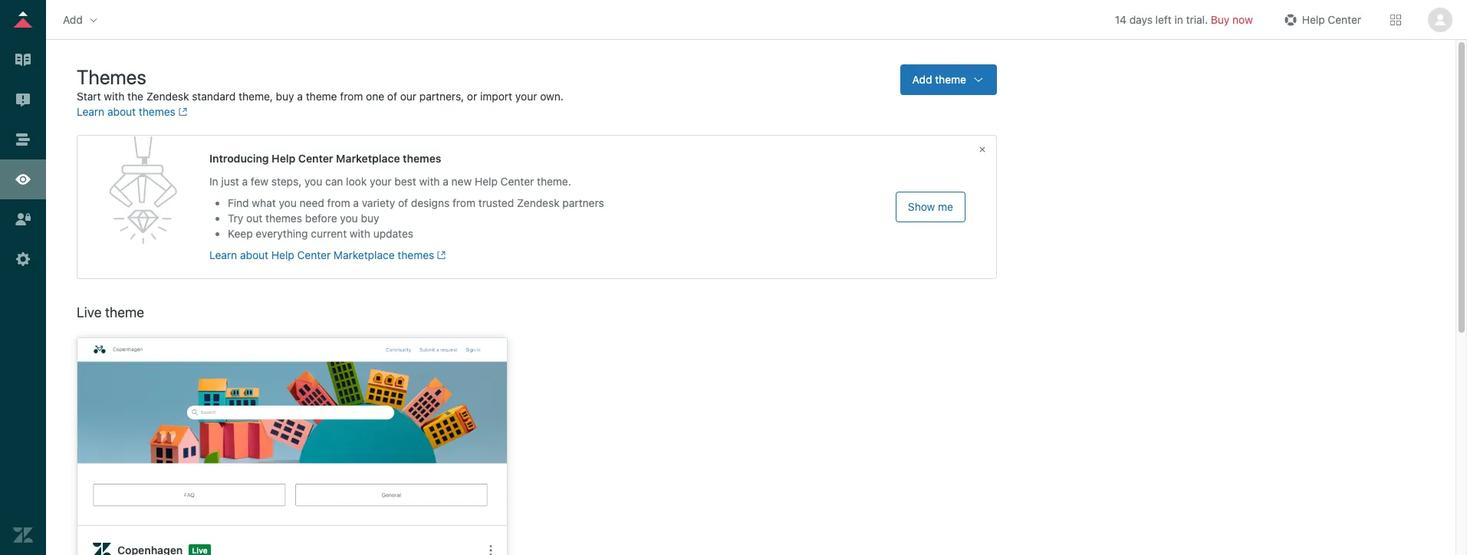 Task type: vqa. For each thing, say whether or not it's contained in the screenshot.
'VIEWS'
no



Task type: locate. For each thing, give the bounding box(es) containing it.
0 vertical spatial you
[[305, 175, 323, 188]]

1 vertical spatial zendesk
[[517, 196, 560, 209]]

you
[[305, 175, 323, 188], [279, 196, 297, 209], [340, 212, 358, 225]]

1 vertical spatial your
[[370, 175, 392, 188]]

1 vertical spatial buy
[[361, 212, 379, 225]]

learn down start
[[77, 105, 105, 118]]

1 horizontal spatial buy
[[361, 212, 379, 225]]

with right current
[[350, 227, 371, 240]]

themes start with the zendesk standard theme, buy a theme from one of our partners, or import your own.
[[77, 65, 564, 103]]

1 vertical spatial theme
[[306, 90, 337, 103]]

about
[[107, 105, 136, 118], [240, 249, 269, 262]]

a inside find what you need from a variety of designs from trusted zendesk partners try out themes before you buy keep everything current with updates
[[353, 196, 359, 209]]

from left 'one'
[[340, 90, 363, 103]]

0 horizontal spatial buy
[[276, 90, 294, 103]]

zendesk inside find what you need from a variety of designs from trusted zendesk partners try out themes before you buy keep everything current with updates
[[517, 196, 560, 209]]

or
[[467, 90, 477, 103]]

2 horizontal spatial theme
[[936, 73, 967, 86]]

about for themes
[[107, 105, 136, 118]]

0 horizontal spatial theme
[[105, 305, 144, 321]]

theme
[[936, 73, 967, 86], [306, 90, 337, 103], [105, 305, 144, 321]]

Add theme button
[[901, 64, 998, 95]]

Open theme context menu button
[[479, 539, 503, 556]]

with up designs
[[419, 175, 440, 188]]

1 horizontal spatial learn
[[209, 249, 237, 262]]

0 horizontal spatial of
[[387, 90, 397, 103]]

theme for live theme
[[105, 305, 144, 321]]

a right "theme,"
[[297, 90, 303, 103]]

your
[[516, 90, 537, 103], [370, 175, 392, 188]]

a
[[297, 90, 303, 103], [242, 175, 248, 188], [443, 175, 449, 188], [353, 196, 359, 209]]

buy
[[1211, 13, 1230, 26]]

0 vertical spatial theme
[[936, 73, 967, 86]]

2 vertical spatial with
[[350, 227, 371, 240]]

a inside themes start with the zendesk standard theme, buy a theme from one of our partners, or import your own.
[[297, 90, 303, 103]]

of left our
[[387, 90, 397, 103]]

0 horizontal spatial about
[[107, 105, 136, 118]]

center
[[1329, 13, 1362, 26], [298, 152, 333, 165], [501, 175, 534, 188], [297, 249, 331, 262]]

1 vertical spatial live
[[192, 546, 208, 555]]

None button
[[1426, 7, 1456, 32]]

0 vertical spatial add
[[63, 13, 83, 26]]

1 horizontal spatial about
[[240, 249, 269, 262]]

themes down the
[[139, 105, 176, 118]]

themes up everything
[[266, 212, 302, 225]]

0 vertical spatial about
[[107, 105, 136, 118]]

1 horizontal spatial add
[[913, 73, 933, 86]]

try
[[228, 212, 244, 225]]

0 vertical spatial buy
[[276, 90, 294, 103]]

the
[[127, 90, 144, 103]]

your up variety
[[370, 175, 392, 188]]

1 horizontal spatial live
[[192, 546, 208, 555]]

themes down the "updates"
[[398, 249, 435, 262]]

show me button
[[896, 192, 966, 222]]

show me
[[908, 200, 954, 213]]

few
[[251, 175, 269, 188]]

need
[[300, 196, 324, 209]]

of
[[387, 90, 397, 103], [398, 196, 408, 209]]

1 vertical spatial of
[[398, 196, 408, 209]]

manage articles image
[[13, 50, 33, 70]]

trusted
[[479, 196, 514, 209]]

of inside find what you need from a variety of designs from trusted zendesk partners try out themes before you buy keep everything current with updates
[[398, 196, 408, 209]]

1 horizontal spatial zendesk
[[517, 196, 560, 209]]

center down current
[[297, 249, 331, 262]]

with inside themes start with the zendesk standard theme, buy a theme from one of our partners, or import your own.
[[104, 90, 125, 103]]

0 horizontal spatial you
[[279, 196, 297, 209]]

a left new
[[443, 175, 449, 188]]

0 vertical spatial of
[[387, 90, 397, 103]]

marketplace
[[336, 152, 400, 165], [334, 249, 395, 262]]

add theme
[[913, 73, 967, 86]]

1 vertical spatial add
[[913, 73, 933, 86]]

0 vertical spatial marketplace
[[336, 152, 400, 165]]

0 horizontal spatial live
[[77, 305, 102, 321]]

your inside themes start with the zendesk standard theme, buy a theme from one of our partners, or import your own.
[[516, 90, 537, 103]]

what
[[252, 196, 276, 209]]

1 horizontal spatial your
[[516, 90, 537, 103]]

buy inside find what you need from a variety of designs from trusted zendesk partners try out themes before you buy keep everything current with updates
[[361, 212, 379, 225]]

learn down keep
[[209, 249, 237, 262]]

buy down variety
[[361, 212, 379, 225]]

1 horizontal spatial of
[[398, 196, 408, 209]]

our
[[400, 90, 417, 103]]

out
[[246, 212, 263, 225]]

zendesk down theme.
[[517, 196, 560, 209]]

0 vertical spatial live
[[77, 305, 102, 321]]

with inside find what you need from a variety of designs from trusted zendesk partners try out themes before you buy keep everything current with updates
[[350, 227, 371, 240]]

1 vertical spatial about
[[240, 249, 269, 262]]

customize design image
[[13, 170, 33, 190]]

with
[[104, 90, 125, 103], [419, 175, 440, 188], [350, 227, 371, 240]]

learn
[[77, 105, 105, 118], [209, 249, 237, 262]]

own.
[[540, 90, 564, 103]]

0 vertical spatial learn
[[77, 105, 105, 118]]

14
[[1115, 13, 1127, 26]]

live for live
[[192, 546, 208, 555]]

2 vertical spatial theme
[[105, 305, 144, 321]]

0 horizontal spatial with
[[104, 90, 125, 103]]

buy
[[276, 90, 294, 103], [361, 212, 379, 225]]

in
[[1175, 13, 1184, 26]]

marketplace up look
[[336, 152, 400, 165]]

current
[[311, 227, 347, 240]]

0 horizontal spatial add
[[63, 13, 83, 26]]

a down look
[[353, 196, 359, 209]]

marketplace down the "updates"
[[334, 249, 395, 262]]

themes
[[139, 105, 176, 118], [403, 152, 442, 165], [266, 212, 302, 225], [398, 249, 435, 262]]

help right now
[[1303, 13, 1326, 26]]

best
[[395, 175, 416, 188]]

now
[[1233, 13, 1254, 26]]

0 horizontal spatial zendesk
[[146, 90, 189, 103]]

center left zendesk products image
[[1329, 13, 1362, 26]]

zendesk
[[146, 90, 189, 103], [517, 196, 560, 209]]

can
[[325, 175, 343, 188]]

about for help
[[240, 249, 269, 262]]

about down keep
[[240, 249, 269, 262]]

help
[[1303, 13, 1326, 26], [272, 152, 296, 165], [475, 175, 498, 188], [272, 249, 294, 262]]

me
[[939, 200, 954, 213]]

from inside themes start with the zendesk standard theme, buy a theme from one of our partners, or import your own.
[[340, 90, 363, 103]]

zendesk right the
[[146, 90, 189, 103]]

a left the few
[[242, 175, 248, 188]]

your left own.
[[516, 90, 537, 103]]

buy right "theme,"
[[276, 90, 294, 103]]

theme inside button
[[936, 73, 967, 86]]

about down the
[[107, 105, 136, 118]]

you left 'can'
[[305, 175, 323, 188]]

add for add
[[63, 13, 83, 26]]

you down steps,
[[279, 196, 297, 209]]

help inside help center button
[[1303, 13, 1326, 26]]

of down best
[[398, 196, 408, 209]]

help up trusted
[[475, 175, 498, 188]]

1 horizontal spatial you
[[305, 175, 323, 188]]

2 horizontal spatial with
[[419, 175, 440, 188]]

with up learn about themes
[[104, 90, 125, 103]]

zendesk products image
[[1391, 14, 1402, 25]]

help up steps,
[[272, 152, 296, 165]]

live theme
[[77, 305, 144, 321]]

live
[[77, 305, 102, 321], [192, 546, 208, 555]]

add
[[63, 13, 83, 26], [913, 73, 933, 86]]

2 horizontal spatial you
[[340, 212, 358, 225]]

Add button
[[58, 8, 104, 31]]

center up trusted
[[501, 175, 534, 188]]

you up current
[[340, 212, 358, 225]]

1 vertical spatial learn
[[209, 249, 237, 262]]

0 horizontal spatial your
[[370, 175, 392, 188]]

user permissions image
[[13, 209, 33, 229]]

from
[[340, 90, 363, 103], [327, 196, 350, 209], [453, 196, 476, 209]]

learn about help center marketplace themes link
[[209, 249, 446, 262]]

themes inside find what you need from a variety of designs from trusted zendesk partners try out themes before you buy keep everything current with updates
[[266, 212, 302, 225]]

1 vertical spatial marketplace
[[334, 249, 395, 262]]

0 vertical spatial zendesk
[[146, 90, 189, 103]]

1 horizontal spatial theme
[[306, 90, 337, 103]]

0 vertical spatial with
[[104, 90, 125, 103]]

1 horizontal spatial with
[[350, 227, 371, 240]]

0 vertical spatial your
[[516, 90, 537, 103]]

buy inside themes start with the zendesk standard theme, buy a theme from one of our partners, or import your own.
[[276, 90, 294, 103]]

center inside button
[[1329, 13, 1362, 26]]

one
[[366, 90, 385, 103]]

partners,
[[420, 90, 464, 103]]

days
[[1130, 13, 1153, 26]]

0 horizontal spatial learn
[[77, 105, 105, 118]]

trial.
[[1187, 13, 1209, 26]]

variety
[[362, 196, 395, 209]]

learn for learn about help center marketplace themes
[[209, 249, 237, 262]]

designs
[[411, 196, 450, 209]]



Task type: describe. For each thing, give the bounding box(es) containing it.
import
[[480, 90, 513, 103]]

moderate content image
[[13, 90, 33, 110]]

settings image
[[13, 249, 33, 269]]

2 vertical spatial you
[[340, 212, 358, 225]]

in
[[209, 175, 218, 188]]

introducing help center marketplace themes
[[209, 152, 442, 165]]

zendesk inside themes start with the zendesk standard theme, buy a theme from one of our partners, or import your own.
[[146, 90, 189, 103]]

1 vertical spatial you
[[279, 196, 297, 209]]

center up 'can'
[[298, 152, 333, 165]]

before
[[305, 212, 337, 225]]

1 vertical spatial with
[[419, 175, 440, 188]]

steps,
[[272, 175, 302, 188]]

learn about themes
[[77, 105, 176, 118]]

of inside themes start with the zendesk standard theme, buy a theme from one of our partners, or import your own.
[[387, 90, 397, 103]]

arrange content image
[[13, 130, 33, 150]]

theme type image
[[93, 542, 111, 556]]

14 days left in trial. buy now
[[1115, 13, 1254, 26]]

learn for learn about themes
[[77, 105, 105, 118]]

keep
[[228, 227, 253, 240]]

look
[[346, 175, 367, 188]]

show
[[908, 200, 936, 213]]

start
[[77, 90, 101, 103]]

live for live theme
[[77, 305, 102, 321]]

theme,
[[239, 90, 273, 103]]

everything
[[256, 227, 308, 240]]

help down everything
[[272, 249, 294, 262]]

help center
[[1303, 13, 1362, 26]]

just
[[221, 175, 239, 188]]

partners
[[563, 196, 604, 209]]

find
[[228, 196, 249, 209]]

open theme context menu image
[[485, 545, 497, 556]]

updates
[[373, 227, 414, 240]]

from down 'can'
[[327, 196, 350, 209]]

themes
[[77, 65, 146, 88]]

theme.
[[537, 175, 571, 188]]

new
[[452, 175, 472, 188]]

theme inside themes start with the zendesk standard theme, buy a theme from one of our partners, or import your own.
[[306, 90, 337, 103]]

zendesk image
[[13, 526, 33, 546]]

learn about themes link
[[77, 105, 187, 118]]

standard
[[192, 90, 236, 103]]

left
[[1156, 13, 1172, 26]]

find what you need from a variety of designs from trusted zendesk partners try out themes before you buy keep everything current with updates
[[228, 196, 604, 240]]

from down new
[[453, 196, 476, 209]]

theme for add theme
[[936, 73, 967, 86]]

introducing
[[209, 152, 269, 165]]

in just a few steps, you can look your best with a new help center theme.
[[209, 175, 571, 188]]

themes up best
[[403, 152, 442, 165]]

help center button
[[1277, 8, 1367, 31]]

add for add theme
[[913, 73, 933, 86]]

learn about help center marketplace themes
[[209, 249, 435, 262]]



